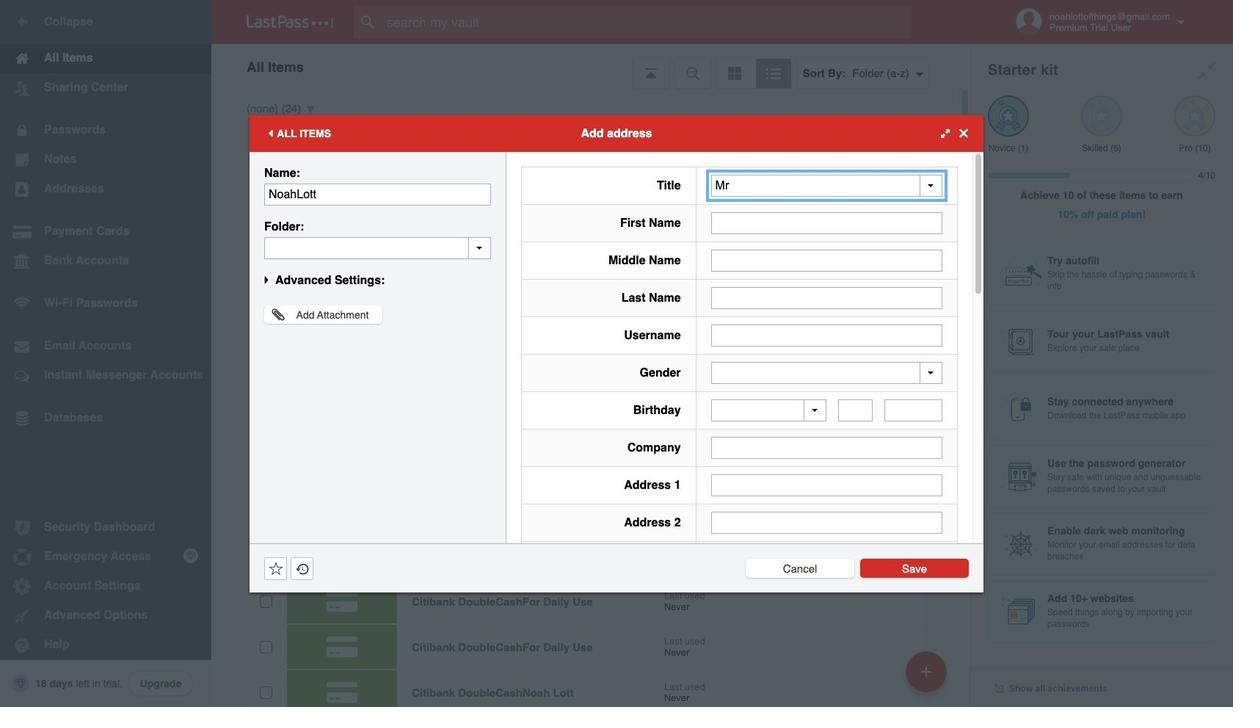 Task type: locate. For each thing, give the bounding box(es) containing it.
vault options navigation
[[212, 44, 971, 88]]

search my vault text field
[[354, 6, 941, 38]]

new item image
[[922, 666, 932, 677]]

dialog
[[250, 115, 984, 707]]

None text field
[[264, 183, 491, 205], [711, 324, 943, 346], [839, 400, 873, 422], [711, 512, 943, 534], [264, 183, 491, 205], [711, 324, 943, 346], [839, 400, 873, 422], [711, 512, 943, 534]]

lastpass image
[[247, 15, 333, 29]]

main navigation navigation
[[0, 0, 212, 707]]

None text field
[[711, 212, 943, 234], [264, 237, 491, 259], [711, 249, 943, 271], [711, 287, 943, 309], [885, 400, 943, 422], [711, 437, 943, 459], [711, 474, 943, 496], [711, 212, 943, 234], [264, 237, 491, 259], [711, 249, 943, 271], [711, 287, 943, 309], [885, 400, 943, 422], [711, 437, 943, 459], [711, 474, 943, 496]]



Task type: vqa. For each thing, say whether or not it's contained in the screenshot.
Main navigation "navigation"
yes



Task type: describe. For each thing, give the bounding box(es) containing it.
new item navigation
[[901, 647, 956, 707]]

Search search field
[[354, 6, 941, 38]]



